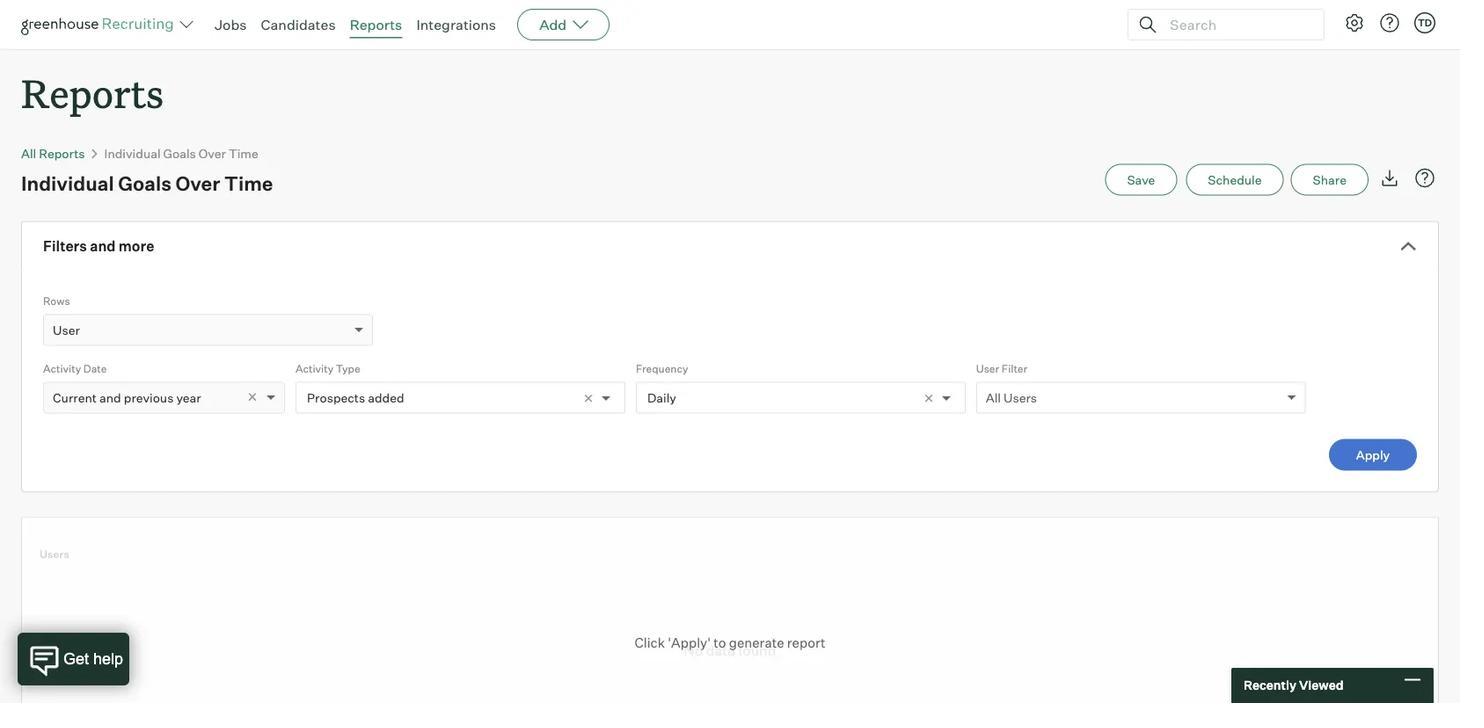 Task type: locate. For each thing, give the bounding box(es) containing it.
1 vertical spatial users
[[40, 548, 69, 561]]

year
[[176, 390, 201, 406]]

0 vertical spatial user
[[53, 323, 80, 338]]

individual
[[104, 146, 161, 161], [21, 171, 114, 195]]

filters
[[43, 238, 87, 255]]

candidates link
[[261, 16, 336, 33]]

1 vertical spatial user
[[976, 362, 999, 375]]

1 horizontal spatial all
[[986, 390, 1001, 406]]

all
[[21, 146, 36, 161], [986, 390, 1001, 406]]

all reports
[[21, 146, 85, 161]]

over
[[199, 146, 226, 161], [175, 171, 220, 195]]

and down the date
[[99, 390, 121, 406]]

and left 'more'
[[90, 238, 116, 255]]

0 horizontal spatial user
[[53, 323, 80, 338]]

1 vertical spatial goals
[[118, 171, 171, 195]]

faq image
[[1414, 168, 1435, 189]]

1 activity from the left
[[43, 362, 81, 375]]

all users
[[986, 390, 1037, 406]]

found
[[738, 642, 776, 660]]

0 vertical spatial reports
[[350, 16, 402, 33]]

more
[[119, 238, 154, 255]]

user down rows
[[53, 323, 80, 338]]

time
[[229, 146, 258, 161], [224, 171, 273, 195]]

1 vertical spatial and
[[99, 390, 121, 406]]

0 vertical spatial all
[[21, 146, 36, 161]]

1 vertical spatial individual goals over time
[[21, 171, 273, 195]]

'apply'
[[668, 635, 711, 651]]

2 vertical spatial reports
[[39, 146, 85, 161]]

×
[[247, 387, 258, 406]]

goals
[[163, 146, 196, 161], [118, 171, 171, 195]]

reports
[[350, 16, 402, 33], [21, 67, 164, 119], [39, 146, 85, 161]]

activity date
[[43, 362, 107, 375]]

activity type
[[296, 362, 360, 375]]

0 horizontal spatial all
[[21, 146, 36, 161]]

and for filters
[[90, 238, 116, 255]]

and
[[90, 238, 116, 255], [99, 390, 121, 406]]

frequency
[[636, 362, 688, 375]]

user for user filter
[[976, 362, 999, 375]]

filters and more
[[43, 238, 154, 255]]

recently
[[1244, 678, 1296, 694]]

0 vertical spatial goals
[[163, 146, 196, 161]]

report
[[787, 635, 825, 651]]

1 horizontal spatial user
[[976, 362, 999, 375]]

activity for activity date
[[43, 362, 81, 375]]

candidates
[[261, 16, 336, 33]]

0 vertical spatial and
[[90, 238, 116, 255]]

current and previous year option
[[53, 390, 201, 406]]

individual right all reports link
[[104, 146, 161, 161]]

users
[[1004, 390, 1037, 406], [40, 548, 69, 561]]

2 activity from the left
[[296, 362, 333, 375]]

1 vertical spatial all
[[986, 390, 1001, 406]]

0 horizontal spatial users
[[40, 548, 69, 561]]

activity
[[43, 362, 81, 375], [296, 362, 333, 375]]

column header
[[22, 519, 66, 536]]

individual goals over time
[[104, 146, 258, 161], [21, 171, 273, 195]]

user left filter
[[976, 362, 999, 375]]

column header inside "users" grid
[[22, 519, 66, 536]]

individual down the all reports
[[21, 171, 114, 195]]

activity for activity type
[[296, 362, 333, 375]]

jobs
[[215, 16, 247, 33]]

click
[[635, 635, 665, 651]]

1 horizontal spatial users
[[1004, 390, 1037, 406]]

no
[[684, 642, 703, 660]]

activity left "type"
[[296, 362, 333, 375]]

0 vertical spatial time
[[229, 146, 258, 161]]

download image
[[1379, 168, 1400, 189]]

save and schedule this report to revisit it! element
[[1105, 164, 1186, 196]]

apply
[[1356, 447, 1390, 463]]

user
[[53, 323, 80, 338], [976, 362, 999, 375]]

greenhouse recruiting image
[[21, 14, 179, 35]]

user filter
[[976, 362, 1027, 375]]

1 horizontal spatial activity
[[296, 362, 333, 375]]

all for all users
[[986, 390, 1001, 406]]

1 vertical spatial time
[[224, 171, 273, 195]]

0 vertical spatial users
[[1004, 390, 1037, 406]]

users column header
[[22, 537, 1454, 570]]

activity up current at the left bottom of the page
[[43, 362, 81, 375]]

prospects added
[[307, 390, 404, 406]]

0 horizontal spatial activity
[[43, 362, 81, 375]]

to
[[714, 635, 726, 651]]

1 vertical spatial reports
[[21, 67, 164, 119]]



Task type: vqa. For each thing, say whether or not it's contained in the screenshot.
the rightmost The Application
no



Task type: describe. For each thing, give the bounding box(es) containing it.
individual goals over time link
[[104, 146, 258, 161]]

filter
[[1002, 362, 1027, 375]]

schedule button
[[1186, 164, 1284, 196]]

share
[[1313, 172, 1347, 187]]

schedule
[[1208, 172, 1262, 187]]

users inside column header
[[40, 548, 69, 561]]

all reports link
[[21, 146, 85, 161]]

current
[[53, 390, 97, 406]]

data
[[706, 642, 735, 660]]

reports link
[[350, 16, 402, 33]]

user option
[[53, 323, 80, 338]]

configure image
[[1344, 12, 1365, 33]]

previous
[[124, 390, 174, 406]]

integrations
[[416, 16, 496, 33]]

0 vertical spatial individual goals over time
[[104, 146, 258, 161]]

viewed
[[1299, 678, 1344, 694]]

share button
[[1291, 164, 1369, 196]]

date
[[83, 362, 107, 375]]

Search text field
[[1165, 12, 1308, 37]]

apply button
[[1329, 439, 1417, 471]]

integrations link
[[416, 16, 496, 33]]

recently viewed
[[1244, 678, 1344, 694]]

all for all reports
[[21, 146, 36, 161]]

jobs link
[[215, 16, 247, 33]]

generate
[[729, 635, 784, 651]]

user for user
[[53, 323, 80, 338]]

rows
[[43, 294, 70, 308]]

td
[[1418, 17, 1432, 29]]

no data found
[[684, 642, 776, 660]]

td button
[[1414, 12, 1435, 33]]

add button
[[517, 9, 610, 40]]

1 vertical spatial individual
[[21, 171, 114, 195]]

daily
[[647, 390, 676, 406]]

save button
[[1105, 164, 1177, 196]]

added
[[368, 390, 404, 406]]

click 'apply' to generate report
[[635, 635, 825, 651]]

0 vertical spatial individual
[[104, 146, 161, 161]]

add
[[539, 16, 567, 33]]

current and previous year
[[53, 390, 201, 406]]

td button
[[1411, 9, 1439, 37]]

type
[[336, 362, 360, 375]]

and for current
[[99, 390, 121, 406]]

1 vertical spatial over
[[175, 171, 220, 195]]

0 vertical spatial over
[[199, 146, 226, 161]]

prospects
[[307, 390, 365, 406]]

users grid
[[22, 519, 1454, 571]]

save
[[1127, 172, 1155, 187]]



